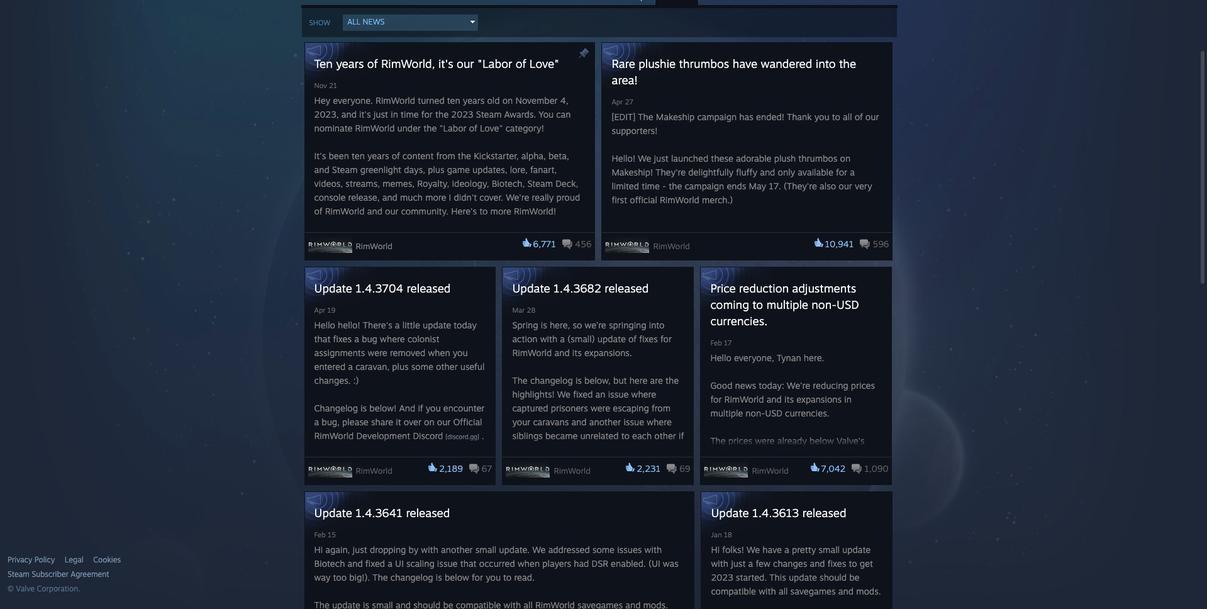 Task type: describe. For each thing, give the bounding box(es) containing it.
player
[[358, 591, 383, 602]]

and inside hey everyone. rimworld turned ten years old on november 4, 2023, and it's just in time for the 2023 steam awards. you can nominate rimworld under the "labor of love" category!
[[341, 109, 357, 120]]

and down below.
[[839, 586, 854, 596]]

rimworld up further.
[[752, 466, 789, 476]]

privacy policy
[[8, 555, 55, 564]]

update up get
[[843, 544, 871, 555]]

from down each
[[627, 444, 646, 455]]

2023 inside the jan 18 hi folks! we have a pretty small update with just a few changes and fixes to get 2023 started. this update should be compatible with all savegames and mods.
[[711, 572, 734, 583]]

you inside hello hello! there's a little update today that fixes a bug where colonist assignments were removed when you entered a caravan, plus some other useful changes. :)
[[453, 347, 468, 358]]

the down each
[[648, 444, 662, 455]]

multiple inside good news today: we're reducing prices for rimworld and its expansions in multiple non-usd currencies.
[[711, 408, 743, 418]]

steam down been on the top left
[[332, 164, 358, 175]]

small inside feb 15 hi again, just dropping by with another small update. we addressed some issues with biotech and fixed a ui scaling issue that occurred when players had dsr enabled. (ui was way too big!). the changelog is below for you to read.
[[476, 544, 497, 555]]

non- inside price reduction adjustments coming to multiple non-usd currencies.
[[812, 298, 837, 311]]

1 horizontal spatial more
[[491, 206, 511, 216]]

its inside spring is here, so we're springing into action with a (small) update of fixes for rimworld and its expansions.
[[572, 347, 582, 358]]

nominate
[[314, 123, 353, 133]]

just inside the jan 18 hi folks! we have a pretty small update with just a few changes and fixes to get 2023 started. this update should be compatible with all savegames and mods.
[[731, 558, 746, 569]]

0 vertical spatial "labor
[[478, 57, 512, 70]]

a inside 'hello! we just launched these adorable plush thrumbos on makeship! they're delightfully fluffy and only available for a limited time - the campaign ends may 17. (they're also our very first official rimworld merch.)'
[[850, 167, 855, 177]]

it
[[396, 417, 401, 427]]

corporation.
[[37, 584, 80, 593]]

changelog
[[314, 403, 358, 413]]

rimworld inside if you like following these updates, you're welcome to join us and even test new builds over at the official rimworld development discord
[[618, 513, 657, 524]]

currencies. inside the price reductions range from 3% to 15% and affect 7 different currencies. for example, in canadian dollars, rimworld will be reduced from $42.99 cad to $39.99 cad. see the full list below.
[[819, 533, 864, 544]]

range
[[797, 519, 820, 530]]

update down $42.99
[[789, 572, 817, 583]]

reductions
[[751, 519, 794, 530]]

love" inside hey everyone. rimworld turned ten years old on november 4, 2023, and it's just in time for the 2023 steam awards. you can nominate rimworld under the "labor of love" category!
[[480, 123, 503, 133]]

- left clarify
[[314, 508, 318, 519]]

update: we've extended our thrumbo campaign to june 1, 2023!
[[612, 222, 861, 247]]

years inside hey everyone. rimworld turned ten years old on november 4, 2023, and it's just in time for the 2023 steam awards. you can nominate rimworld under the "labor of love" category!
[[463, 95, 485, 106]]

us
[[580, 500, 589, 510]]

ends
[[727, 181, 747, 191]]

small inside the jan 18 hi folks! we have a pretty small update with just a few changes and fixes to get 2023 started. this update should be compatible with all savegames and mods.
[[819, 544, 840, 555]]

to inside [edit] the makeship campaign has ended! thank you to all of our supporters!
[[832, 111, 841, 122]]

here,
[[550, 320, 570, 330]]

big!).
[[349, 572, 370, 583]]

old
[[487, 95, 500, 106]]

the inside [edit] the makeship campaign has ended! thank you to all of our supporters!
[[638, 111, 654, 122]]

highlights!
[[512, 389, 555, 400]]

spring is here, so we're springing into action with a (small) update of fixes for rimworld and its expansions.
[[512, 320, 672, 358]]

a up changes
[[785, 544, 790, 555]]

the inside the price reductions range from 3% to 15% and affect 7 different currencies. for example, in canadian dollars, rimworld will be reduced from $42.99 cad to $39.99 cad. see the full list below.
[[782, 574, 795, 585]]

0 vertical spatial your
[[759, 236, 777, 247]]

a down assignments
[[348, 361, 353, 372]]

the right are
[[666, 375, 679, 386]]

1 vertical spatial pawns
[[361, 578, 387, 588]]

little
[[403, 320, 420, 330]]

1 vertical spatial thank
[[640, 236, 665, 247]]

had
[[574, 558, 589, 569]]

been
[[329, 150, 349, 161]]

fixes inside hello hello! there's a little update today that fixes a bug where colonist assignments were removed when you entered a caravan, plus some other useful changes. :)
[[333, 333, 352, 344]]

their inside - clarify that pawns with no xenogenes cannot implant their xenogerm into another person. show correct warning message on attempt. - updated psychic bonding hediff tooltip to factor in pawns contained in buildings. - updated player name-in-game content.
[[378, 522, 397, 533]]

valve
[[16, 584, 35, 593]]

1 horizontal spatial so
[[685, 236, 694, 247]]

plush inside 'hello! we just launched these adorable plush thrumbos on makeship! they're delightfully fluffy and only available for a limited time - the campaign ends may 17. (they're also our very first official rimworld merch.)'
[[774, 153, 796, 164]]

launched
[[671, 153, 709, 164]]

factor
[[325, 578, 349, 588]]

a left bug
[[354, 333, 359, 344]]

we inside 'hello! we just launched these adorable plush thrumbos on makeship! they're delightfully fluffy and only available for a limited time - the campaign ends may 17. (they're also our very first official rimworld merch.)'
[[638, 153, 651, 164]]

scaling
[[406, 558, 435, 569]]

a inside 'changelog is below! and if you encounter a bug, please share it over on our official rimworld development discord'
[[314, 417, 319, 427]]

2 vertical spatial prices
[[772, 449, 796, 460]]

extended
[[678, 222, 717, 233]]

feb for feb 15 hi again, just dropping by with another small update. we addressed some issues with biotech and fixed a ui scaling issue that occurred when players had dsr enabled. (ui was way too big!). the changelog is below for you to read.
[[314, 530, 326, 539]]

as
[[463, 233, 472, 244]]

time inside 'hello! we just launched these adorable plush thrumbos on makeship! they're delightfully fluffy and only available for a limited time - the campaign ends may 17. (they're also our very first official rimworld merch.)'
[[642, 181, 660, 191]]

steam up really
[[528, 178, 553, 189]]

following
[[554, 486, 591, 496]]

removed inside the changelog is below, but here are the highlights! we fixed an issue where captured prisoners were escaping from your caravans and another issue where siblings became unrelated to each other if their parents were removed from the game.
[[589, 444, 624, 455]]

implant
[[345, 522, 375, 533]]

official inside 'changelog is below! and if you encounter a bug, please share it over on our official rimworld development discord'
[[453, 417, 482, 427]]

update for update 1.4.3641 released
[[314, 506, 352, 520]]

savegames
[[791, 586, 836, 596]]

6,771
[[533, 238, 556, 249]]

from down canadian
[[775, 561, 794, 571]]

became
[[545, 430, 578, 441]]

rimworld inside 'changelog is below! and if you encounter a bug, please share it over on our official rimworld development discord'
[[314, 430, 354, 441]]

get
[[612, 264, 626, 274]]

captured
[[512, 403, 548, 413]]

under
[[397, 123, 421, 133]]

reduction inside price reduction adjustments coming to multiple non-usd currencies.
[[739, 281, 789, 295]]

price inside the ). this price reduction will increase the discount even further.
[[730, 478, 750, 488]]

0 horizontal spatial more
[[425, 192, 446, 203]]

update for update 1.4.3704 released
[[314, 281, 352, 295]]

feb for feb 17
[[711, 339, 722, 347]]

rimworld up 1.4.3641
[[356, 466, 393, 476]]

on:
[[781, 264, 794, 274]]

were down became
[[567, 444, 586, 455]]

reduction inside the ). this price reduction will increase the discount even further.
[[752, 478, 791, 488]]

rimworld left the under
[[355, 123, 395, 133]]

hello!
[[338, 320, 360, 330]]

our inside 'changelog is below! and if you encounter a bug, please share it over on our official rimworld development discord'
[[437, 417, 451, 427]]

update for update 1.4.3613 released
[[711, 506, 749, 520]]

0 vertical spatial issue
[[608, 389, 629, 400]]

turned
[[418, 95, 445, 106]]

15%
[[711, 533, 728, 544]]

plus inside it's been ten years of content from the kickstarter, alpha, beta, and steam greenlight days, plus game updates, lore, fanart, videos, streams, memes, royalty, ideology, biotech, steam deck, console release, and much more i didn't cover. we're really proud of rimworld and our community. here's to more rimworld!
[[428, 164, 445, 175]]

rimworld up following
[[554, 466, 591, 476]]

0 vertical spatial pawns
[[368, 508, 394, 519]]

rimworld down the we've
[[653, 241, 690, 251]]

coming
[[711, 298, 749, 311]]

with down see
[[759, 586, 776, 596]]

steam inside the steam autumn sale just started as well, and we're running discounts on rimworld, royalty, and ideology until nov 28.
[[332, 233, 358, 244]]

$42.99
[[797, 561, 826, 571]]

lore,
[[510, 164, 528, 175]]

have inside the jan 18 hi folks! we have a pretty small update with just a few changes and fixes to get 2023 started. this update should be compatible with all savegames and mods.
[[763, 544, 782, 555]]

again,
[[325, 544, 350, 555]]

news
[[363, 17, 385, 26]]

into inside spring is here, so we're springing into action with a (small) update of fixes for rimworld and its expansions.
[[649, 320, 665, 330]]

2 vertical spatial where
[[647, 417, 672, 427]]

to inside it's been ten years of content from the kickstarter, alpha, beta, and steam greenlight days, plus game updates, lore, fanart, videos, streams, memes, royalty, ideology, biotech, steam deck, console release, and much more i didn't cover. we're really proud of rimworld and our community. here's to more rimworld!
[[480, 206, 488, 216]]

greenlight
[[360, 164, 402, 175]]

0 vertical spatial show
[[309, 18, 330, 27]]

discounts inside the steam autumn sale just started as well, and we're running discounts on rimworld, royalty, and ideology until nov 28.
[[314, 247, 353, 258]]

nov inside the steam autumn sale just started as well, and we're running discounts on rimworld, royalty, and ideology until nov 28.
[[524, 247, 540, 258]]

merch.)
[[702, 194, 733, 205]]

0 vertical spatial it's
[[439, 57, 454, 70]]

were inside hello hello! there's a little update today that fixes a bug where colonist assignments were removed when you entered a caravan, plus some other useful changes. :)
[[368, 347, 387, 358]]

jan 18 hi folks! we have a pretty small update with just a few changes and fixes to get 2023 started. this update should be compatible with all savegames and mods.
[[711, 530, 881, 596]]

development inside if you like following these updates, you're welcome to join us and even test new builds over at the official rimworld development discord
[[512, 527, 566, 538]]

released for update 1.4.3704 released
[[407, 281, 451, 295]]

campaign inside update: we've extended our thrumbo campaign to june 1, 2023!
[[777, 222, 818, 233]]

0 vertical spatial nov
[[314, 81, 327, 90]]

[discord.gg]
[[446, 433, 479, 440]]

your inside the changelog is below, but here are the highlights! we fixed an issue where captured prisoners were escaping from your caravans and another issue where siblings became unrelated to each other if their parents were removed from the game.
[[512, 417, 531, 427]]

escaping
[[613, 403, 649, 413]]

some inside feb 15 hi again, just dropping by with another small update. we addressed some issues with biotech and fixed a ui scaling issue that occurred when players had dsr enabled. (ui was way too big!). the changelog is below for you to read.
[[593, 544, 615, 555]]

on inside the steam autumn sale just started as well, and we're running discounts on rimworld, royalty, and ideology until nov 28.
[[356, 247, 366, 258]]

and down "memes,"
[[382, 192, 398, 203]]

in-
[[412, 591, 423, 602]]

reduced
[[739, 561, 772, 571]]

0 horizontal spatial prices
[[729, 435, 753, 446]]

fixes inside spring is here, so we're springing into action with a (small) update of fixes for rimworld and its expansions.
[[639, 333, 658, 344]]

beta,
[[549, 150, 569, 161]]

discord inside 'changelog is below! and if you encounter a bug, please share it over on our official rimworld development discord'
[[413, 430, 443, 441]]

with up (ui
[[645, 544, 662, 555]]

you
[[539, 109, 554, 120]]

[discord.gg] .
[[446, 430, 484, 441]]

siblings
[[512, 430, 543, 441]]

wandered
[[761, 57, 813, 70]]

awards.
[[504, 109, 536, 120]]

supporters!
[[612, 125, 658, 136]]

in down hediff
[[433, 578, 440, 588]]

hey everyone. rimworld turned ten years old on november 4, 2023, and it's just in time for the 2023 steam awards. you can nominate rimworld under the "labor of love" category!
[[314, 95, 571, 133]]

the inside 'hello! we just launched these adorable plush thrumbos on makeship! they're delightfully fluffy and only available for a limited time - the campaign ends may 17. (they're also our very first official rimworld merch.)'
[[669, 181, 682, 191]]

can inside hey everyone. rimworld turned ten years old on november 4, 2023, and it's just in time for the 2023 steam awards. you can nominate rimworld under the "labor of love" category!
[[556, 109, 571, 120]]

here.
[[804, 352, 825, 363]]

for inside feb 15 hi again, just dropping by with another small update. we addressed some issues with biotech and fixed a ui scaling issue that occurred when players had dsr enabled. (ui was way too big!). the changelog is below for you to read.
[[472, 572, 483, 583]]

we're inside it's been ten years of content from the kickstarter, alpha, beta, and steam greenlight days, plus game updates, lore, fanart, videos, streams, memes, royalty, ideology, biotech, steam deck, console release, and much more i didn't cover. we're really proud of rimworld and our community. here's to more rimworld!
[[506, 192, 529, 203]]

affect
[[748, 533, 772, 544]]

way
[[314, 572, 331, 583]]

you down the we've
[[667, 236, 682, 247]]

name-
[[386, 591, 412, 602]]

adjustments
[[792, 281, 857, 295]]

feb 17
[[711, 339, 732, 347]]

is inside feb 15 hi again, just dropping by with another small update. we addressed some issues with biotech and fixed a ui scaling issue that occurred when players had dsr enabled. (ui was way too big!). the changelog is below for you to read.
[[436, 572, 442, 583]]

non- inside good news today: we're reducing prices for rimworld and its expansions in multiple non-usd currencies.
[[746, 408, 765, 418]]

for inside good news today: we're reducing prices for rimworld and its expansions in multiple non-usd currencies.
[[711, 394, 722, 405]]

the for the changelog is below, but here are the highlights! we fixed an issue where captured prisoners were escaping from your caravans and another issue where siblings became unrelated to each other if their parents were removed from the game.
[[512, 375, 528, 386]]

be inside the price reductions range from 3% to 15% and affect 7 different currencies. for example, in canadian dollars, rimworld will be reduced from $42.99 cad to $39.99 cad. see the full list below.
[[727, 561, 737, 571]]

our inside update: we've extended our thrumbo campaign to june 1, 2023!
[[720, 222, 734, 233]]

videos,
[[314, 178, 343, 189]]

the for the prices were already below valve's recommended prices in most cases (you can see the discounts here
[[711, 435, 726, 446]]

i
[[449, 192, 451, 203]]

a left little
[[395, 320, 400, 330]]

november
[[516, 95, 558, 106]]

sale
[[395, 233, 412, 244]]

rimworld inside the price reductions range from 3% to 15% and affect 7 different currencies. for example, in canadian dollars, rimworld will be reduced from $42.99 cad to $39.99 cad. see the full list below.
[[832, 547, 872, 557]]

and down release,
[[367, 206, 383, 216]]

read.
[[514, 572, 535, 583]]

from left 3% in the bottom right of the page
[[822, 519, 841, 530]]

our inside 'hello! we just launched these adorable plush thrumbos on makeship! they're delightfully fluffy and only available for a limited time - the campaign ends may 17. (they're also our very first official rimworld merch.)'
[[839, 181, 852, 191]]

rimworld inside spring is here, so we're springing into action with a (small) update of fixes for rimworld and its expansions.
[[512, 347, 552, 358]]

we're inside good news today: we're reducing prices for rimworld and its expansions in multiple non-usd currencies.
[[787, 380, 811, 391]]

rimworld inside 'hello! we just launched these adorable plush thrumbos on makeship! they're delightfully fluffy and only available for a limited time - the campaign ends may 17. (they're also our very first official rimworld merch.)'
[[660, 194, 700, 205]]

these for and
[[594, 486, 616, 496]]

1 vertical spatial issue
[[624, 417, 644, 427]]

- down way
[[314, 591, 318, 602]]

2 updated from the top
[[321, 591, 355, 602]]

correct
[[406, 536, 435, 547]]

with right by
[[421, 544, 439, 555]]

official inside if you like following these updates, you're welcome to join us and even test new builds over at the official rimworld development discord
[[586, 513, 615, 524]]

- clarify that pawns with no xenogenes cannot implant their xenogerm into another person. show correct warning message on attempt. - updated psychic bonding hediff tooltip to factor in pawns contained in buildings. - updated player name-in-game content.
[[314, 508, 482, 602]]

1 horizontal spatial much
[[697, 236, 720, 247]]

different
[[782, 533, 817, 544]]

other inside the changelog is below, but here are the highlights! we fixed an issue where captured prisoners were escaping from your caravans and another issue where siblings became unrelated to each other if their parents were removed from the game.
[[655, 430, 676, 441]]

1 vertical spatial where
[[631, 389, 656, 400]]

when inside hello hello! there's a little update today that fixes a bug where colonist assignments were removed when you entered a caravan, plus some other useful changes. :)
[[428, 347, 450, 358]]

issues
[[617, 544, 642, 555]]

rimworld, inside the steam autumn sale just started as well, and we're running discounts on rimworld, royalty, and ideology until nov 28.
[[369, 247, 411, 258]]

"labor inside hey everyone. rimworld turned ten years old on november 4, 2023, and it's just in time for the 2023 steam awards. you can nominate rimworld under the "labor of love" category!
[[440, 123, 467, 133]]

on inside 'hello! we just launched these adorable plush thrumbos on makeship! they're delightfully fluffy and only available for a limited time - the campaign ends may 17. (they're also our very first official rimworld merch.)'
[[840, 153, 851, 164]]

were down an
[[591, 403, 610, 413]]

the inside it's been ten years of content from the kickstarter, alpha, beta, and steam greenlight days, plus game updates, lore, fanart, videos, streams, memes, royalty, ideology, biotech, steam deck, console release, and much more i didn't cover. we're really proud of rimworld and our community. here's to more rimworld!
[[458, 150, 471, 161]]

on inside - clarify that pawns with no xenogenes cannot implant their xenogerm into another person. show correct warning message on attempt. - updated psychic bonding hediff tooltip to factor in pawns contained in buildings. - updated player name-in-game content.
[[353, 550, 363, 561]]

they're
[[656, 167, 686, 177]]

royalty, inside it's been ten years of content from the kickstarter, alpha, beta, and steam greenlight days, plus game updates, lore, fanart, videos, streams, memes, royalty, ideology, biotech, steam deck, console release, and much more i didn't cover. we're really proud of rimworld and our community. here's to more rimworld!
[[417, 178, 449, 189]]

example,
[[711, 547, 747, 557]]

happy ten years! - ty & the ludeon team
[[314, 275, 411, 300]]

when inside feb 15 hi again, just dropping by with another small update. we addressed some issues with biotech and fixed a ui scaling issue that occurred when players had dsr enabled. (ui was way too big!). the changelog is below for you to read.
[[518, 558, 540, 569]]

0 vertical spatial rimworld,
[[381, 57, 435, 70]]

hi for update 1.4.3641 released
[[314, 544, 323, 555]]

rimworld left sale
[[356, 241, 393, 251]]

.
[[482, 430, 484, 441]]

update for update 1.4.3682 released
[[512, 281, 550, 295]]

caravan,
[[356, 361, 390, 372]]

price reduction adjustments coming to multiple non-usd currencies.
[[711, 281, 859, 328]]

very
[[855, 181, 873, 191]]

for inside spring is here, so we're springing into action with a (small) update of fixes for rimworld and its expansions.
[[661, 333, 672, 344]]

- right "cheers!"
[[348, 459, 351, 469]]

released for update 1.4.3613 released
[[803, 506, 847, 520]]

in right too
[[351, 578, 359, 588]]

discount
[[711, 491, 745, 502]]

multiple inside price reduction adjustments coming to multiple non-usd currencies.
[[767, 298, 809, 311]]

apr for rare plushie thrumbos have wandered into the area!
[[612, 98, 623, 106]]

released for update 1.4.3641 released
[[406, 506, 450, 520]]

the down turned
[[435, 109, 449, 120]]

even inside the ). this price reduction will increase the discount even further.
[[748, 491, 767, 502]]

(ui
[[649, 558, 660, 569]]

and down 'it's'
[[314, 164, 330, 175]]

will inside the price reductions range from 3% to 15% and affect 7 different currencies. for example, in canadian dollars, rimworld will be reduced from $42.99 cad to $39.99 cad. see the full list below.
[[711, 561, 724, 571]]

update 1.4.3641 released
[[314, 506, 450, 520]]

rimworld inside it's been ten years of content from the kickstarter, alpha, beta, and steam greenlight days, plus game updates, lore, fanart, videos, streams, memes, royalty, ideology, biotech, steam deck, console release, and much more i didn't cover. we're really proud of rimworld and our community. here's to more rimworld!
[[325, 206, 365, 216]]

0 vertical spatial love"
[[530, 57, 559, 70]]

at
[[559, 513, 567, 524]]

the for the price reductions range from 3% to 15% and affect 7 different currencies. for example, in canadian dollars, rimworld will be reduced from $42.99 cad to $39.99 cad. see the full list below.
[[711, 519, 726, 530]]

and down the "dollars,"
[[810, 558, 825, 569]]

$39.99
[[711, 574, 740, 585]]

discord inside if you like following these updates, you're welcome to join us and even test new builds over at the official rimworld development discord
[[569, 527, 599, 538]]

changelog inside feb 15 hi again, just dropping by with another small update. we addressed some issues with biotech and fixed a ui scaling issue that occurred when players had dsr enabled. (ui was way too big!). the changelog is below for you to read.
[[391, 572, 433, 583]]

in inside hey everyone. rimworld turned ten years old on november 4, 2023, and it's just in time for the 2023 steam awards. you can nominate rimworld under the "labor of love" category!
[[391, 109, 398, 120]]

plus inside hello hello! there's a little update today that fixes a bug where colonist assignments were removed when you entered a caravan, plus some other useful changes. :)
[[392, 361, 409, 372]]

of inside [edit] the makeship campaign has ended! thank you to all of our supporters!
[[855, 111, 863, 122]]

days,
[[404, 164, 425, 175]]

2,189
[[439, 463, 463, 474]]

ty
[[321, 289, 330, 300]]

join
[[562, 500, 577, 510]]

hey
[[314, 95, 330, 106]]

update.
[[499, 544, 530, 555]]

into inside the rare plushie thrumbos have wandered into the area!
[[816, 57, 836, 70]]

ten inside happy ten years! - ty & the ludeon team
[[343, 275, 356, 286]]

1 vertical spatial all
[[736, 236, 745, 247]]

rimworld up the under
[[376, 95, 415, 106]]

3%
[[844, 519, 856, 530]]

the right the under
[[424, 123, 437, 133]]



Task type: locate. For each thing, give the bounding box(es) containing it.
1 vertical spatial your
[[629, 264, 647, 274]]

development inside 'changelog is below! and if you encounter a bug, please share it over on our official rimworld development discord'
[[356, 430, 410, 441]]

2 vertical spatial that
[[460, 558, 477, 569]]

discounts
[[314, 247, 353, 258], [760, 463, 799, 474]]

currencies. inside price reduction adjustments coming to multiple non-usd currencies.
[[711, 314, 768, 328]]

0 horizontal spatial some
[[411, 361, 433, 372]]

0 vertical spatial where
[[380, 333, 405, 344]]

0 vertical spatial royalty,
[[417, 178, 449, 189]]

21
[[329, 81, 337, 90]]

campaign
[[697, 111, 737, 122], [685, 181, 724, 191], [777, 222, 818, 233]]

just inside 'hello! we just launched these adorable plush thrumbos on makeship! they're delightfully fluffy and only available for a limited time - the campaign ends may 17. (they're also our very first official rimworld merch.)'
[[654, 153, 669, 164]]

1 vertical spatial that
[[349, 508, 366, 519]]

1 vertical spatial it's
[[359, 109, 371, 120]]

0 horizontal spatial years
[[336, 57, 364, 70]]

a inside feb 15 hi again, just dropping by with another small update. we addressed some issues with biotech and fixed a ui scaling issue that occurred when players had dsr enabled. (ui was way too big!). the changelog is below for you to read.
[[388, 558, 393, 569]]

into
[[816, 57, 836, 70], [649, 320, 665, 330], [443, 522, 458, 533]]

0 vertical spatial fixed
[[573, 389, 593, 400]]

in inside good news today: we're reducing prices for rimworld and its expansions in multiple non-usd currencies.
[[845, 394, 852, 405]]

so inside spring is here, so we're springing into action with a (small) update of fixes for rimworld and its expansions.
[[573, 320, 582, 330]]

0 vertical spatial their
[[512, 444, 531, 455]]

support.
[[779, 236, 813, 247]]

1 vertical spatial into
[[649, 320, 665, 330]]

fixed inside feb 15 hi again, just dropping by with another small update. we addressed some issues with biotech and fixed a ui scaling issue that occurred when players had dsr enabled. (ui was way too big!). the changelog is below for you to read.
[[365, 558, 385, 569]]

usd
[[837, 298, 859, 311], [765, 408, 783, 418]]

released for update 1.4.3682 released
[[605, 281, 649, 295]]

with down 'example,'
[[711, 558, 729, 569]]

issue
[[608, 389, 629, 400], [624, 417, 644, 427], [437, 558, 458, 569]]

removed inside hello hello! there's a little update today that fixes a bug where colonist assignments were removed when you entered a caravan, plus some other useful changes. :)
[[390, 347, 426, 358]]

no
[[417, 508, 427, 519]]

:)
[[353, 375, 359, 386]]

everyone.
[[333, 95, 373, 106]]

before
[[707, 264, 733, 274]]

updates, inside if you like following these updates, you're welcome to join us and even test new builds over at the official rimworld development discord
[[619, 486, 654, 496]]

1 horizontal spatial plush
[[802, 277, 823, 288]]

mar 28
[[512, 306, 536, 315]]

0 horizontal spatial multiple
[[711, 408, 743, 418]]

0 horizontal spatial even
[[609, 500, 629, 510]]

steam inside hey everyone. rimworld turned ten years old on november 4, 2023, and it's just in time for the 2023 steam awards. you can nominate rimworld under the "labor of love" category!
[[476, 109, 502, 120]]

1 hi from the left
[[314, 544, 323, 555]]

please
[[342, 417, 369, 427]]

0 horizontal spatial here
[[630, 375, 648, 386]]

0 horizontal spatial show
[[309, 18, 330, 27]]

its
[[572, 347, 582, 358], [785, 394, 794, 405]]

nov down the we're
[[524, 247, 540, 258]]

welcome
[[512, 500, 549, 510]]

our inside it's been ten years of content from the kickstarter, alpha, beta, and steam greenlight days, plus game updates, lore, fanart, videos, streams, memes, royalty, ideology, biotech, steam deck, console release, and much more i didn't cover. we're really proud of rimworld and our community. here's to more rimworld!
[[385, 206, 399, 216]]

1 vertical spatial here
[[802, 463, 820, 474]]

from inside it's been ten years of content from the kickstarter, alpha, beta, and steam greenlight days, plus game updates, lore, fanart, videos, streams, memes, royalty, ideology, biotech, steam deck, console release, and much more i didn't cover. we're really proud of rimworld and our community. here's to more rimworld!
[[436, 150, 455, 161]]

-
[[663, 181, 666, 191], [314, 289, 318, 300], [348, 459, 351, 469], [314, 508, 318, 519], [540, 556, 544, 566], [314, 564, 318, 574], [314, 591, 318, 602]]

usd inside good news today: we're reducing prices for rimworld and its expansions in multiple non-usd currencies.
[[765, 408, 783, 418]]

you inside feb 15 hi again, just dropping by with another small update. we addressed some issues with biotech and fixed a ui scaling issue that occurred when players had dsr enabled. (ui was way too big!). the changelog is below for you to read.
[[486, 572, 501, 583]]

another inside the changelog is below, but here are the highlights! we fixed an issue where captured prisoners were escaping from your caravans and another issue where siblings became unrelated to each other if their parents were removed from the game.
[[589, 417, 621, 427]]

show inside - clarify that pawns with no xenogenes cannot implant their xenogerm into another person. show correct warning message on attempt. - updated psychic bonding hediff tooltip to factor in pawns contained in buildings. - updated player name-in-game content.
[[381, 536, 404, 547]]

of inside spring is here, so we're springing into action with a (small) update of fixes for rimworld and its expansions.
[[629, 333, 637, 344]]

the up happy
[[314, 233, 330, 244]]

we're down biotech,
[[506, 192, 529, 203]]

you inside [edit] the makeship campaign has ended! thank you to all of our supporters!
[[815, 111, 830, 122]]

more left i
[[425, 192, 446, 203]]

campaign inside 'hello! we just launched these adorable plush thrumbos on makeship! they're delightfully fluffy and only available for a limited time - the campaign ends may 17. (they're also our very first official rimworld merch.)'
[[685, 181, 724, 191]]

usd inside price reduction adjustments coming to multiple non-usd currencies.
[[837, 298, 859, 311]]

1 vertical spatial rimworld,
[[369, 247, 411, 258]]

dsr
[[592, 558, 608, 569]]

other inside hello hello! there's a little update today that fixes a bug where colonist assignments were removed when you entered a caravan, plus some other useful changes. :)
[[436, 361, 458, 372]]

1 horizontal spatial here
[[802, 463, 820, 474]]

this down changes
[[770, 572, 786, 583]]

if up 69
[[679, 430, 684, 441]]

royalty, inside the steam autumn sale just started as well, and we're running discounts on rimworld, royalty, and ideology until nov 28.
[[413, 247, 445, 258]]

0 horizontal spatial time
[[401, 109, 419, 120]]

and down today:
[[767, 394, 782, 405]]

game inside it's been ten years of content from the kickstarter, alpha, beta, and steam greenlight days, plus game updates, lore, fanart, videos, streams, memes, royalty, ideology, biotech, steam deck, console release, and much more i didn't cover. we're really proud of rimworld and our community. here's to more rimworld!
[[447, 164, 470, 175]]

rimworld inside good news today: we're reducing prices for rimworld and its expansions in multiple non-usd currencies.
[[725, 394, 764, 405]]

1 horizontal spatial it's
[[439, 57, 454, 70]]

time up official
[[642, 181, 660, 191]]

for up are
[[661, 333, 672, 344]]

0 vertical spatial multiple
[[767, 298, 809, 311]]

streams,
[[346, 178, 380, 189]]

below inside the prices were already below valve's recommended prices in most cases (you can see the discounts here
[[810, 435, 834, 446]]

rimworld up get
[[832, 547, 872, 557]]

for up before
[[722, 236, 733, 247]]

ten inside hey everyone. rimworld turned ten years old on november 4, 2023, and it's just in time for the 2023 steam awards. you can nominate rimworld under the "labor of love" category!
[[447, 95, 460, 106]]

jan
[[711, 530, 722, 539]]

show up attempt. on the left of the page
[[381, 536, 404, 547]]

thank inside [edit] the makeship campaign has ended! thank you to all of our supporters!
[[787, 111, 812, 122]]

prices up recommended
[[729, 435, 753, 446]]

pawns down the psychic
[[361, 578, 387, 588]]

we inside the changelog is below, but here are the highlights! we fixed an issue where captured prisoners were escaping from your caravans and another issue where siblings became unrelated to each other if their parents were removed from the game.
[[557, 389, 571, 400]]

15
[[328, 530, 336, 539]]

to inside feb 15 hi again, just dropping by with another small update. we addressed some issues with biotech and fixed a ui scaling issue that occurred when players had dsr enabled. (ui was way too big!). the changelog is below for you to read.
[[503, 572, 512, 583]]

1 horizontal spatial removed
[[589, 444, 624, 455]]

1 horizontal spatial even
[[748, 491, 767, 502]]

fixed inside the changelog is below, but here are the highlights! we fixed an issue where captured prisoners were escaping from your caravans and another issue where siblings became unrelated to each other if their parents were removed from the game.
[[573, 389, 593, 400]]

much down "extended"
[[697, 236, 720, 247]]

0 vertical spatial so
[[685, 236, 694, 247]]

its left expansions on the right bottom of the page
[[785, 394, 794, 405]]

0 horizontal spatial it's
[[359, 109, 371, 120]]

here's
[[451, 206, 477, 216]]

1 horizontal spatial nov
[[524, 247, 540, 258]]

1 vertical spatial when
[[518, 558, 540, 569]]

and inside the changelog is below, but here are the highlights! we fixed an issue where captured prisoners were escaping from your caravans and another issue where siblings became unrelated to each other if their parents were removed from the game.
[[572, 417, 587, 427]]

the inside the rare plushie thrumbos have wandered into the area!
[[839, 57, 856, 70]]

2 horizontal spatial into
[[816, 57, 836, 70]]

0 vertical spatial these
[[711, 153, 734, 164]]

time up the under
[[401, 109, 419, 120]]

2 horizontal spatial another
[[589, 417, 621, 427]]

our inside [edit] the makeship campaign has ended! thank you to all of our supporters!
[[866, 111, 879, 122]]

the inside the price reductions range from 3% to 15% and affect 7 different currencies. for example, in canadian dollars, rimworld will be reduced from $42.99 cad to $39.99 cad. see the full list below.
[[711, 519, 726, 530]]

official
[[453, 417, 482, 427], [586, 513, 615, 524]]

prices inside good news today: we're reducing prices for rimworld and its expansions in multiple non-usd currencies.
[[851, 380, 875, 391]]

1 vertical spatial feb
[[314, 530, 326, 539]]

0 vertical spatial all
[[843, 111, 852, 122]]

currencies.
[[711, 314, 768, 328], [785, 408, 830, 418], [819, 533, 864, 544]]

).
[[866, 463, 872, 474]]

the left full
[[782, 574, 795, 585]]

updates, up 'test'
[[619, 486, 654, 496]]

hello for price reduction adjustments coming to multiple non-usd currencies.
[[711, 352, 732, 363]]

recommended
[[711, 449, 769, 460]]

with inside - clarify that pawns with no xenogenes cannot implant their xenogerm into another person. show correct warning message on attempt. - updated psychic bonding hediff tooltip to factor in pawns contained in buildings. - updated player name-in-game content.
[[397, 508, 414, 519]]

of
[[367, 57, 378, 70], [516, 57, 526, 70], [855, 111, 863, 122], [469, 123, 477, 133], [392, 150, 400, 161], [314, 206, 323, 216], [748, 236, 756, 247], [629, 333, 637, 344]]

2 vertical spatial campaign
[[777, 222, 818, 233]]

1 horizontal spatial plus
[[428, 164, 445, 175]]

ideology,
[[452, 178, 489, 189]]

some inside hello hello! there's a little update today that fixes a bug where colonist assignments were removed when you entered a caravan, plus some other useful changes. :)
[[411, 361, 433, 372]]

1 horizontal spatial other
[[655, 430, 676, 441]]

1 vertical spatial official
[[586, 513, 615, 524]]

ideology
[[466, 247, 501, 258]]

0 vertical spatial below
[[810, 435, 834, 446]]

1 vertical spatial "labor
[[440, 123, 467, 133]]

that up assignments
[[314, 333, 331, 344]]

some up dsr
[[593, 544, 615, 555]]

2 vertical spatial your
[[512, 417, 531, 427]]

2 vertical spatial currencies.
[[819, 533, 864, 544]]

contained
[[390, 578, 430, 588]]

in inside the price reductions range from 3% to 15% and affect 7 different currencies. for example, in canadian dollars, rimworld will be reduced from $42.99 cad to $39.99 cad. see the full list below.
[[750, 547, 757, 557]]

was
[[663, 558, 679, 569]]

1 horizontal spatial fixes
[[639, 333, 658, 344]]

currencies. down 3% in the bottom right of the page
[[819, 533, 864, 544]]

0 vertical spatial can
[[556, 109, 571, 120]]

1 small from the left
[[476, 544, 497, 555]]

on inside 'changelog is below! and if you encounter a bug, please share it over on our official rimworld development discord'
[[424, 417, 435, 427]]

the inside happy ten years! - ty & the ludeon team
[[342, 289, 355, 300]]

plush down 💙
[[802, 277, 823, 288]]

0 horizontal spatial updates,
[[473, 164, 507, 175]]

0 horizontal spatial be
[[727, 561, 737, 571]]

players
[[543, 558, 571, 569]]

fixes down springing on the bottom right
[[639, 333, 658, 344]]

to inside update: we've extended our thrumbo campaign to june 1, 2023!
[[820, 222, 829, 233]]

0 horizontal spatial official
[[453, 417, 482, 427]]

0 horizontal spatial all
[[736, 236, 745, 247]]

compatible
[[711, 586, 756, 596]]

its down '(small)'
[[572, 347, 582, 358]]

plush inside get your own thrumbo before they move on: https://www.makeship.com/products/thrumbo-plush
[[802, 277, 823, 288]]

1 horizontal spatial can
[[711, 463, 725, 474]]

reduction
[[739, 281, 789, 295], [752, 478, 791, 488]]

0 vertical spatial time
[[401, 109, 419, 120]]

update up the expansions. on the bottom of page
[[598, 333, 626, 344]]

here
[[630, 375, 648, 386], [802, 463, 820, 474]]

campaign inside [edit] the makeship campaign has ended! thank you to all of our supporters!
[[697, 111, 737, 122]]

0 vertical spatial some
[[411, 361, 433, 372]]

67
[[482, 463, 492, 474]]

where
[[380, 333, 405, 344], [631, 389, 656, 400], [647, 417, 672, 427]]

0 horizontal spatial fixes
[[333, 333, 352, 344]]

apr
[[612, 98, 623, 106], [314, 306, 325, 315]]

rimworld down action
[[512, 347, 552, 358]]

1 horizontal spatial feb
[[711, 339, 722, 347]]

1 horizontal spatial love"
[[530, 57, 559, 70]]

hi inside feb 15 hi again, just dropping by with another small update. we addressed some issues with biotech and fixed a ui scaling issue that occurred when players had dsr enabled. (ui was way too big!). the changelog is below for you to read.
[[314, 544, 323, 555]]

where up escaping on the right of page
[[631, 389, 656, 400]]

game down hediff
[[423, 591, 446, 602]]

fixed left an
[[573, 389, 593, 400]]

the
[[839, 57, 856, 70], [435, 109, 449, 120], [424, 123, 437, 133], [458, 150, 471, 161], [669, 181, 682, 191], [342, 289, 355, 300], [666, 375, 679, 386], [648, 444, 662, 455], [744, 463, 758, 474], [846, 478, 859, 488], [570, 513, 583, 524], [782, 574, 795, 585]]

other left useful
[[436, 361, 458, 372]]

is left buildings.
[[436, 572, 442, 583]]

canadian
[[760, 547, 798, 557]]

thank you so much for all of your support. 💙
[[640, 236, 827, 247]]

we inside the jan 18 hi folks! we have a pretty small update with just a few changes and fixes to get 2023 started. this update should be compatible with all savegames and mods.
[[747, 544, 760, 555]]

1 updated from the top
[[321, 564, 355, 574]]

hello!
[[612, 153, 636, 164]]

your down thrumbo
[[759, 236, 777, 247]]

2,231
[[637, 463, 661, 474]]

released up little
[[407, 281, 451, 295]]

it's up turned
[[439, 57, 454, 70]]

campaign down delightfully
[[685, 181, 724, 191]]

to inside price reduction adjustments coming to multiple non-usd currencies.
[[753, 298, 763, 311]]

1.4.3613
[[753, 506, 799, 520]]

ui
[[395, 558, 404, 569]]

update inside hello hello! there's a little update today that fixes a bug where colonist assignments were removed when you entered a caravan, plus some other useful changes. :)
[[423, 320, 451, 330]]

legal link
[[65, 555, 84, 565]]

dropping
[[370, 544, 406, 555]]

0 horizontal spatial that
[[314, 333, 331, 344]]

2023,
[[314, 109, 339, 120]]

rimworld, up turned
[[381, 57, 435, 70]]

privacy policy link
[[8, 555, 55, 565]]

on
[[503, 95, 513, 106], [840, 153, 851, 164], [356, 247, 366, 258], [424, 417, 435, 427], [353, 550, 363, 561]]

0 vertical spatial game
[[447, 164, 470, 175]]

1 horizontal spatial if
[[679, 430, 684, 441]]

another up unrelated
[[589, 417, 621, 427]]

from down are
[[652, 403, 671, 413]]

it's inside hey everyone. rimworld turned ten years old on november 4, 2023, and it's just in time for the 2023 steam awards. you can nominate rimworld under the "labor of love" category!
[[359, 109, 371, 120]]

you inside 'changelog is below! and if you encounter a bug, please share it over on our official rimworld development discord'
[[426, 403, 441, 413]]

thrumbos inside the rare plushie thrumbos have wandered into the area!
[[679, 57, 729, 70]]

1 horizontal spatial hello
[[711, 352, 732, 363]]

plushie
[[639, 57, 676, 70]]

fixes inside the jan 18 hi folks! we have a pretty small update with just a few changes and fixes to get 2023 started. this update should be compatible with all savegames and mods.
[[828, 558, 847, 569]]

thrumbos up available
[[799, 153, 838, 164]]

feb left the 15
[[314, 530, 326, 539]]

1 horizontal spatial discord
[[569, 527, 599, 538]]

you right "ended!"
[[815, 111, 830, 122]]

tia right "cheers!"
[[354, 459, 366, 469]]

more down cover.
[[491, 206, 511, 216]]

these inside if you like following these updates, you're welcome to join us and even test new builds over at the official rimworld development discord
[[594, 486, 616, 496]]

0 horizontal spatial can
[[556, 109, 571, 120]]

started.
[[736, 572, 767, 583]]

years inside it's been ten years of content from the kickstarter, alpha, beta, and steam greenlight days, plus game updates, lore, fanart, videos, streams, memes, royalty, ideology, biotech, steam deck, console release, and much more i didn't cover. we're really proud of rimworld and our community. here's to more rimworld!
[[367, 150, 389, 161]]

with down here,
[[540, 333, 558, 344]]

changelog inside the changelog is below, but here are the highlights! we fixed an issue where captured prisoners were escaping from your caravans and another issue where siblings became unrelated to each other if their parents were removed from the game.
[[530, 375, 573, 386]]

fixes up assignments
[[333, 333, 352, 344]]

1 vertical spatial tia
[[546, 556, 559, 566]]

your
[[759, 236, 777, 247], [629, 264, 647, 274], [512, 417, 531, 427]]

years right ten
[[336, 57, 364, 70]]

even inside if you like following these updates, you're welcome to join us and even test new builds over at the official rimworld development discord
[[609, 500, 629, 510]]

if inside the changelog is below, but here are the highlights! we fixed an issue where captured prisoners were escaping from your caravans and another issue where siblings became unrelated to each other if their parents were removed from the game.
[[679, 430, 684, 441]]

1 vertical spatial other
[[655, 430, 676, 441]]

the inside the ). this price reduction will increase the discount even further.
[[846, 478, 859, 488]]

1 vertical spatial will
[[711, 561, 724, 571]]

0 vertical spatial be
[[727, 561, 737, 571]]

rimworld down 'test'
[[618, 513, 657, 524]]

deck,
[[556, 178, 578, 189]]

2 hi from the left
[[711, 544, 720, 555]]

0 vertical spatial development
[[356, 430, 410, 441]]

tia for cheers! - tia
[[354, 459, 366, 469]]

a left few
[[748, 558, 753, 569]]

hello for update 1.4.3704 released
[[314, 320, 335, 330]]

currencies. down expansions on the right bottom of the page
[[785, 408, 830, 418]]

small
[[476, 544, 497, 555], [819, 544, 840, 555]]

is left 'below,'
[[576, 375, 582, 386]]

they
[[736, 264, 754, 274]]

0 vertical spatial that
[[314, 333, 331, 344]]

have left the wandered
[[733, 57, 758, 70]]

that up implant
[[349, 508, 366, 519]]

updated down 'factor'
[[321, 591, 355, 602]]

1,
[[853, 222, 861, 233]]

0 vertical spatial non-
[[812, 298, 837, 311]]

discounts up happy
[[314, 247, 353, 258]]

the for the steam autumn sale just started as well, and we're running discounts on rimworld, royalty, and ideology until nov 28.
[[314, 233, 330, 244]]

1 vertical spatial time
[[642, 181, 660, 191]]

you inside if you like following these updates, you're welcome to join us and even test new builds over at the official rimworld development discord
[[520, 486, 535, 496]]

updates, inside it's been ten years of content from the kickstarter, alpha, beta, and steam greenlight days, plus game updates, lore, fanart, videos, streams, memes, royalty, ideology, biotech, steam deck, console release, and much more i didn't cover. we're really proud of rimworld and our community. here's to more rimworld!
[[473, 164, 507, 175]]

rare plushie thrumbos have wandered into the area!
[[612, 57, 856, 87]]

hi up biotech
[[314, 544, 323, 555]]

1 vertical spatial plush
[[802, 277, 823, 288]]

is up please
[[361, 403, 367, 413]]

tynan
[[777, 352, 801, 363]]

1 vertical spatial development
[[512, 527, 566, 538]]

we up prisoners
[[557, 389, 571, 400]]

rimworld
[[376, 95, 415, 106], [355, 123, 395, 133], [660, 194, 700, 205], [325, 206, 365, 216], [356, 241, 393, 251], [653, 241, 690, 251], [512, 347, 552, 358], [725, 394, 764, 405], [314, 430, 354, 441], [356, 466, 393, 476], [554, 466, 591, 476], [752, 466, 789, 476], [618, 513, 657, 524], [832, 547, 872, 557]]

show left all
[[309, 18, 330, 27]]

steam
[[476, 109, 502, 120], [332, 164, 358, 175], [528, 178, 553, 189], [332, 233, 358, 244], [8, 569, 29, 579]]

1 horizontal spatial thank
[[787, 111, 812, 122]]

official up [discord.gg] .
[[453, 417, 482, 427]]

update:
[[612, 222, 648, 233]]

a inside spring is here, so we're springing into action with a (small) update of fixes for rimworld and its expansions.
[[560, 333, 565, 344]]

if
[[418, 403, 423, 413], [679, 430, 684, 441]]

in up reduced
[[750, 547, 757, 557]]

from right content at left top
[[436, 150, 455, 161]]

fixes
[[333, 333, 352, 344], [639, 333, 658, 344], [828, 558, 847, 569]]

currencies. inside good news today: we're reducing prices for rimworld and its expansions in multiple non-usd currencies.
[[785, 408, 830, 418]]

much inside it's been ten years of content from the kickstarter, alpha, beta, and steam greenlight days, plus game updates, lore, fanart, videos, streams, memes, royalty, ideology, biotech, steam deck, console release, and much more i didn't cover. we're really proud of rimworld and our community. here's to more rimworld!
[[400, 192, 423, 203]]

when
[[428, 347, 450, 358], [518, 558, 540, 569]]

0 vertical spatial we're
[[506, 192, 529, 203]]

1 horizontal spatial time
[[642, 181, 660, 191]]

apr 27
[[612, 98, 634, 106]]

17
[[724, 339, 732, 347]]

even left 'test'
[[609, 500, 629, 510]]

- right enjoy!
[[540, 556, 544, 566]]

hi for update 1.4.3613 released
[[711, 544, 720, 555]]

and up folks!
[[730, 533, 746, 544]]

0 vertical spatial feb
[[711, 339, 722, 347]]

0 vertical spatial years
[[336, 57, 364, 70]]

cookies link
[[93, 555, 121, 565]]

0 vertical spatial ten
[[447, 95, 460, 106]]

tia for enjoy! - tia
[[546, 556, 559, 566]]

below inside feb 15 hi again, just dropping by with another small update. we addressed some issues with biotech and fixed a ui scaling issue that occurred when players had dsr enabled. (ui was way too big!). the changelog is below for you to read.
[[445, 572, 469, 583]]

cannot
[[314, 522, 342, 533]]

discord left [discord.gg]
[[413, 430, 443, 441]]

update up 19
[[314, 281, 352, 295]]

these for delightfully
[[711, 153, 734, 164]]

just inside hey everyone. rimworld turned ten years old on november 4, 2023, and it's just in time for the 2023 steam awards. you can nominate rimworld under the "labor of love" category!
[[374, 109, 388, 120]]

0 horizontal spatial so
[[573, 320, 582, 330]]

see
[[764, 574, 779, 585]]

new
[[649, 500, 666, 510]]

0 horizontal spatial much
[[400, 192, 423, 203]]

0 horizontal spatial your
[[512, 417, 531, 427]]

we
[[638, 153, 651, 164], [557, 389, 571, 400], [532, 544, 546, 555], [747, 544, 760, 555]]

these up delightfully
[[711, 153, 734, 164]]

0 horizontal spatial when
[[428, 347, 450, 358]]

1 horizontal spatial non-
[[812, 298, 837, 311]]

their down "update 1.4.3641 released"
[[378, 522, 397, 533]]

1 vertical spatial discord
[[569, 527, 599, 538]]

nov left 21
[[314, 81, 327, 90]]

plus right 'days,'
[[428, 164, 445, 175]]

rimworld down they're
[[660, 194, 700, 205]]

1 vertical spatial years
[[463, 95, 485, 106]]

builds
[[512, 513, 537, 524]]

in inside the prices were already below valve's recommended prices in most cases (you can see the discounts here
[[799, 449, 806, 460]]

1 horizontal spatial some
[[593, 544, 615, 555]]

1 horizontal spatial this
[[770, 572, 786, 583]]

all
[[843, 111, 852, 122], [736, 236, 745, 247], [779, 586, 788, 596]]

1 vertical spatial can
[[711, 463, 725, 474]]

tia
[[354, 459, 366, 469], [546, 556, 559, 566]]

the inside if you like following these updates, you're welcome to join us and even test new builds over at the official rimworld development discord
[[570, 513, 583, 524]]

and right us
[[592, 500, 607, 510]]

1 horizontal spatial when
[[518, 558, 540, 569]]

test
[[631, 500, 647, 510]]

just up they're
[[654, 153, 669, 164]]

apr for update 1.4.3704 released
[[314, 306, 325, 315]]

1 horizontal spatial its
[[785, 394, 794, 405]]

and up until at the top
[[496, 233, 511, 244]]

2 small from the left
[[819, 544, 840, 555]]

years up "greenlight" on the top of page
[[367, 150, 389, 161]]

you down "occurred"
[[486, 572, 501, 583]]

changelog
[[530, 375, 573, 386], [391, 572, 433, 583]]

all inside the jan 18 hi folks! we have a pretty small update with just a few changes and fixes to get 2023 started. this update should be compatible with all savegames and mods.
[[779, 586, 788, 596]]

0 horizontal spatial discounts
[[314, 247, 353, 258]]

spring
[[512, 320, 538, 330]]

kickstarter,
[[474, 150, 519, 161]]

limited
[[612, 181, 639, 191]]

below up content.
[[445, 572, 469, 583]]

issue inside feb 15 hi again, just dropping by with another small update. we addressed some issues with biotech and fixed a ui scaling issue that occurred when players had dsr enabled. (ui was way too big!). the changelog is below for you to read.
[[437, 558, 458, 569]]

0 horizontal spatial nov
[[314, 81, 327, 90]]

your up the siblings
[[512, 417, 531, 427]]

price
[[730, 478, 750, 488], [729, 519, 749, 530]]

enjoy!
[[512, 556, 537, 566]]

1 vertical spatial ten
[[352, 150, 365, 161]]

1 vertical spatial multiple
[[711, 408, 743, 418]]

0 vertical spatial updates,
[[473, 164, 507, 175]]

this inside the jan 18 hi folks! we have a pretty small update with just a few changes and fixes to get 2023 started. this update should be compatible with all savegames and mods.
[[770, 572, 786, 583]]

and down started
[[448, 247, 463, 258]]

were inside the prices were already below valve's recommended prices in most cases (you can see the discounts here
[[755, 435, 775, 446]]

we inside feb 15 hi again, just dropping by with another small update. we addressed some issues with biotech and fixed a ui scaling issue that occurred when players had dsr enabled. (ui was way too big!). the changelog is below for you to read.
[[532, 544, 546, 555]]

changelog up highlights!
[[530, 375, 573, 386]]

0 vertical spatial hello
[[314, 320, 335, 330]]

0 vertical spatial currencies.
[[711, 314, 768, 328]]

game
[[447, 164, 470, 175], [423, 591, 446, 602]]

and
[[341, 109, 357, 120], [314, 164, 330, 175], [760, 167, 775, 177], [382, 192, 398, 203], [367, 206, 383, 216], [496, 233, 511, 244], [448, 247, 463, 258], [555, 347, 570, 358], [767, 394, 782, 405], [572, 417, 587, 427], [592, 500, 607, 510], [730, 533, 746, 544], [348, 558, 363, 569], [810, 558, 825, 569], [839, 586, 854, 596]]

game inside - clarify that pawns with no xenogenes cannot implant their xenogerm into another person. show correct warning message on attempt. - updated psychic bonding hediff tooltip to factor in pawns contained in buildings. - updated player name-in-game content.
[[423, 591, 446, 602]]

rimworld down bug, in the bottom of the page
[[314, 430, 354, 441]]

memes,
[[383, 178, 415, 189]]

steam down privacy
[[8, 569, 29, 579]]

1 vertical spatial 2023
[[711, 572, 734, 583]]

to inside the changelog is below, but here are the highlights! we fixed an issue where captured prisoners were escaping from your caravans and another issue where siblings became unrelated to each other if their parents were removed from the game.
[[621, 430, 630, 441]]

feb left "17"
[[711, 339, 722, 347]]

2 horizontal spatial fixes
[[828, 558, 847, 569]]

the right at
[[570, 513, 583, 524]]

0 horizontal spatial fixed
[[365, 558, 385, 569]]

and down the everyone. on the top left of the page
[[341, 109, 357, 120]]

official
[[630, 194, 657, 205]]

non- down adjustments on the top of page
[[812, 298, 837, 311]]

multiple down the "on:"
[[767, 298, 809, 311]]

here down most
[[802, 463, 820, 474]]

autumn
[[360, 233, 393, 244]]

another inside - clarify that pawns with no xenogenes cannot implant their xenogerm into another person. show correct warning message on attempt. - updated psychic bonding hediff tooltip to factor in pawns contained in buildings. - updated player name-in-game content.
[[314, 536, 346, 547]]

steam down old at top
[[476, 109, 502, 120]]

update up cannot
[[314, 506, 352, 520]]

hi inside the jan 18 hi folks! we have a pretty small update with just a few changes and fixes to get 2023 started. this update should be compatible with all savegames and mods.
[[711, 544, 720, 555]]

0 vertical spatial here
[[630, 375, 648, 386]]

- down message
[[314, 564, 318, 574]]

you're
[[656, 486, 681, 496]]



Task type: vqa. For each thing, say whether or not it's contained in the screenshot.
Discounts
yes



